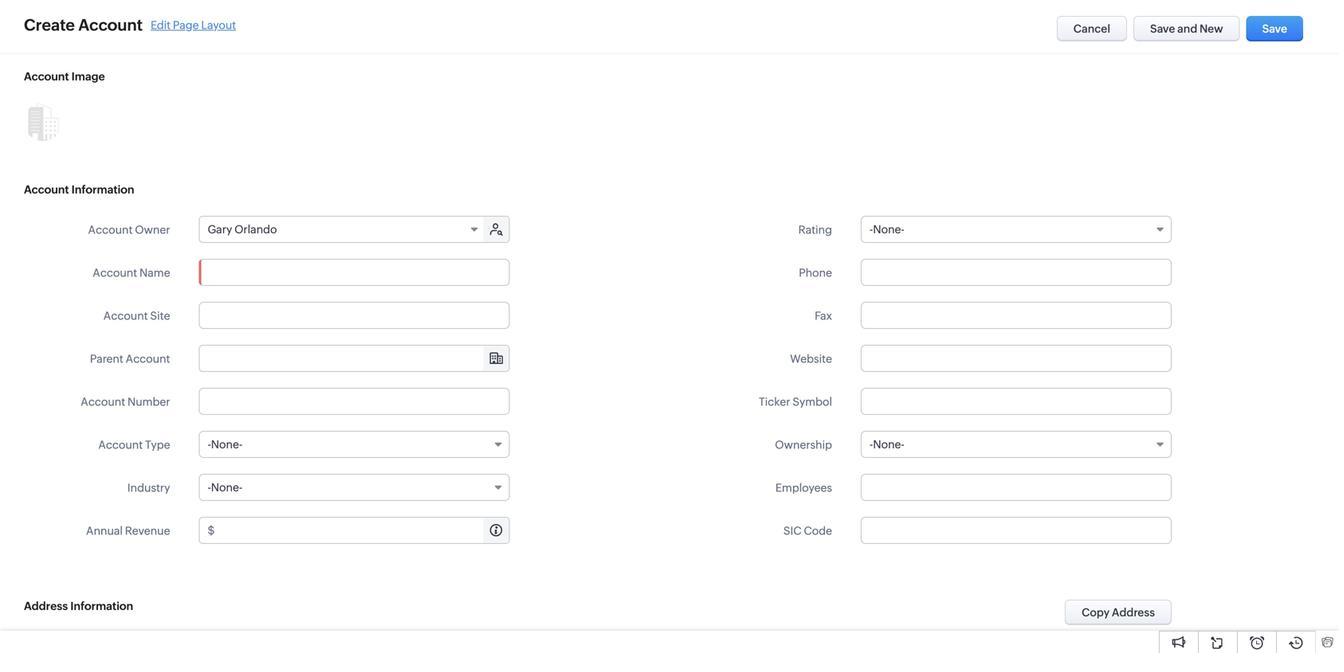 Task type: locate. For each thing, give the bounding box(es) containing it.
phone
[[799, 267, 833, 280]]

new
[[1200, 22, 1224, 35]]

information up 'account owner'
[[71, 183, 134, 196]]

edit
[[151, 19, 171, 32]]

sic code
[[784, 525, 833, 538]]

- right ownership
[[870, 439, 874, 451]]

account left site
[[103, 310, 148, 323]]

number
[[128, 396, 170, 409]]

save right new
[[1263, 22, 1288, 35]]

-none-
[[870, 223, 905, 236], [208, 439, 243, 451], [870, 439, 905, 451], [208, 482, 243, 494]]

account for account information
[[24, 183, 69, 196]]

cancel
[[1074, 22, 1111, 35]]

account left "image"
[[24, 70, 69, 83]]

save for save
[[1263, 22, 1288, 35]]

address information copy address
[[24, 601, 1156, 620]]

-none- for industry
[[208, 482, 243, 494]]

2 save from the left
[[1263, 22, 1288, 35]]

- right type
[[208, 439, 211, 451]]

account right parent
[[126, 353, 170, 366]]

annual
[[86, 525, 123, 538]]

none-
[[874, 223, 905, 236], [211, 439, 243, 451], [874, 439, 905, 451], [211, 482, 243, 494]]

information inside 'address information copy address'
[[70, 601, 133, 613]]

None field
[[200, 346, 509, 372]]

copy address button
[[1066, 601, 1172, 626]]

account number
[[81, 396, 170, 409]]

account for account type
[[98, 439, 143, 452]]

create account edit page layout
[[24, 16, 236, 34]]

-none- field for rating
[[861, 216, 1172, 243]]

none- for account type
[[211, 439, 243, 451]]

address
[[24, 601, 68, 613], [1112, 607, 1156, 620]]

account owner
[[88, 224, 170, 236]]

owner
[[135, 224, 170, 236]]

0 horizontal spatial address
[[24, 601, 68, 613]]

ownership
[[775, 439, 833, 452]]

account for account number
[[81, 396, 125, 409]]

account down parent
[[81, 396, 125, 409]]

save
[[1151, 22, 1176, 35], [1263, 22, 1288, 35]]

save inside button
[[1151, 22, 1176, 35]]

-
[[870, 223, 874, 236], [208, 439, 211, 451], [870, 439, 874, 451], [208, 482, 211, 494]]

account left name
[[93, 267, 137, 280]]

revenue
[[125, 525, 170, 538]]

parent
[[90, 353, 123, 366]]

1 vertical spatial information
[[70, 601, 133, 613]]

code
[[804, 525, 833, 538]]

edit page layout link
[[151, 19, 236, 32]]

account for account owner
[[88, 224, 133, 236]]

0 vertical spatial information
[[71, 183, 134, 196]]

orlando
[[235, 223, 277, 236]]

1 horizontal spatial save
[[1263, 22, 1288, 35]]

0 horizontal spatial save
[[1151, 22, 1176, 35]]

image
[[71, 70, 105, 83]]

-none- field for ownership
[[861, 431, 1172, 459]]

information
[[71, 183, 134, 196], [70, 601, 133, 613]]

save left and
[[1151, 22, 1176, 35]]

account image
[[24, 70, 105, 83]]

account type
[[98, 439, 170, 452]]

none- for industry
[[211, 482, 243, 494]]

account left type
[[98, 439, 143, 452]]

- up $
[[208, 482, 211, 494]]

$
[[208, 525, 215, 538]]

None text field
[[199, 259, 510, 286], [861, 259, 1172, 286], [199, 302, 510, 329], [861, 302, 1172, 329], [200, 346, 509, 372], [199, 388, 510, 415], [861, 388, 1172, 415], [217, 518, 509, 544], [199, 259, 510, 286], [861, 259, 1172, 286], [199, 302, 510, 329], [861, 302, 1172, 329], [200, 346, 509, 372], [199, 388, 510, 415], [861, 388, 1172, 415], [217, 518, 509, 544]]

account name
[[93, 267, 170, 280]]

ticker symbol
[[759, 396, 833, 409]]

employees
[[776, 482, 833, 495]]

industry
[[127, 482, 170, 495]]

information down annual
[[70, 601, 133, 613]]

account left owner
[[88, 224, 133, 236]]

- right rating
[[870, 223, 874, 236]]

ticker
[[759, 396, 791, 409]]

save inside button
[[1263, 22, 1288, 35]]

-None- field
[[861, 216, 1172, 243], [199, 431, 510, 459], [861, 431, 1172, 459], [199, 475, 510, 502]]

information for address
[[70, 601, 133, 613]]

account down image
[[24, 183, 69, 196]]

gary
[[208, 223, 232, 236]]

None text field
[[861, 345, 1172, 372], [861, 475, 1172, 502], [861, 518, 1172, 545], [861, 345, 1172, 372], [861, 475, 1172, 502], [861, 518, 1172, 545]]

save and new button
[[1134, 16, 1241, 41]]

account
[[78, 16, 143, 34], [24, 70, 69, 83], [24, 183, 69, 196], [88, 224, 133, 236], [93, 267, 137, 280], [103, 310, 148, 323], [126, 353, 170, 366], [81, 396, 125, 409], [98, 439, 143, 452]]

account for account name
[[93, 267, 137, 280]]

type
[[145, 439, 170, 452]]

1 save from the left
[[1151, 22, 1176, 35]]

symbol
[[793, 396, 833, 409]]

Gary Orlando field
[[200, 217, 485, 242]]

annual revenue
[[86, 525, 170, 538]]



Task type: vqa. For each thing, say whether or not it's contained in the screenshot.
Search Icon
no



Task type: describe. For each thing, give the bounding box(es) containing it.
-none- for account type
[[208, 439, 243, 451]]

1 horizontal spatial address
[[1112, 607, 1156, 620]]

fax
[[815, 310, 833, 323]]

- for account type
[[208, 439, 211, 451]]

-none- field for account type
[[199, 431, 510, 459]]

-none- field for industry
[[199, 475, 510, 502]]

save and new
[[1151, 22, 1224, 35]]

image image
[[24, 103, 62, 141]]

account for account site
[[103, 310, 148, 323]]

- for industry
[[208, 482, 211, 494]]

account for account image
[[24, 70, 69, 83]]

save button
[[1247, 16, 1304, 41]]

site
[[150, 310, 170, 323]]

-none- for ownership
[[870, 439, 905, 451]]

-none- for rating
[[870, 223, 905, 236]]

website
[[791, 353, 833, 366]]

- for ownership
[[870, 439, 874, 451]]

gary orlando
[[208, 223, 277, 236]]

save for save and new
[[1151, 22, 1176, 35]]

rating
[[799, 224, 833, 236]]

parent account
[[90, 353, 170, 366]]

copy
[[1082, 607, 1110, 620]]

create
[[24, 16, 75, 34]]

layout
[[201, 19, 236, 32]]

account site
[[103, 310, 170, 323]]

none- for rating
[[874, 223, 905, 236]]

name
[[140, 267, 170, 280]]

account left edit
[[78, 16, 143, 34]]

page
[[173, 19, 199, 32]]

cancel button
[[1057, 16, 1128, 41]]

none- for ownership
[[874, 439, 905, 451]]

and
[[1178, 22, 1198, 35]]

account information
[[24, 183, 134, 196]]

sic
[[784, 525, 802, 538]]

information for account
[[71, 183, 134, 196]]

- for rating
[[870, 223, 874, 236]]



